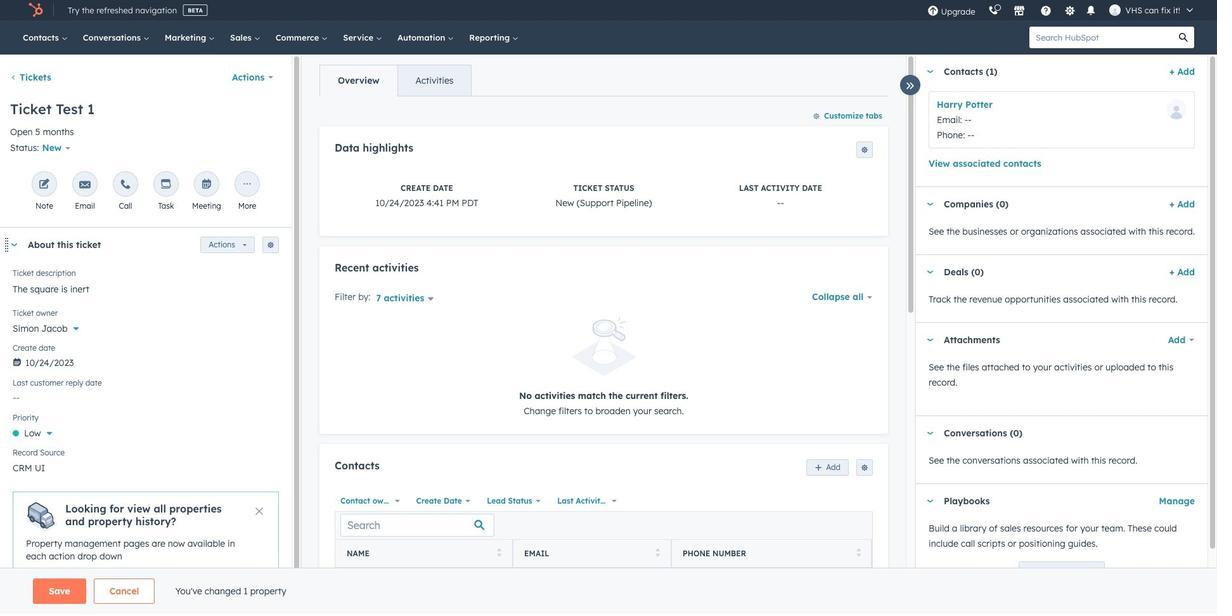 Task type: locate. For each thing, give the bounding box(es) containing it.
create a note image
[[39, 179, 50, 191]]

manage card settings image
[[267, 242, 275, 250]]

menu
[[921, 0, 1203, 20]]

0 horizontal spatial press to sort. element
[[497, 548, 502, 559]]

1 horizontal spatial press to sort. element
[[656, 548, 660, 559]]

0 horizontal spatial alert
[[13, 492, 279, 574]]

create an email image
[[79, 179, 91, 191]]

2 press to sort. image from the left
[[656, 548, 660, 557]]

navigation
[[320, 65, 472, 96]]

0 horizontal spatial press to sort. image
[[497, 548, 502, 557]]

press to sort. image for 3rd press to sort. element from the left
[[857, 548, 861, 557]]

0 vertical spatial alert
[[335, 317, 874, 418]]

1 press to sort. image from the left
[[497, 548, 502, 557]]

marketplaces image
[[1014, 6, 1026, 17]]

1 horizontal spatial alert
[[335, 317, 874, 418]]

caret image
[[927, 70, 934, 73], [927, 203, 934, 206], [10, 244, 18, 247], [927, 271, 934, 274], [927, 338, 934, 342], [927, 432, 934, 435], [927, 500, 934, 503]]

2 press to sort. element from the left
[[656, 548, 660, 559]]

2 horizontal spatial press to sort. element
[[857, 548, 861, 559]]

2 horizontal spatial press to sort. image
[[857, 548, 861, 557]]

schedule a meeting image
[[201, 179, 213, 191]]

3 press to sort. image from the left
[[857, 548, 861, 557]]

alert
[[335, 317, 874, 418], [13, 492, 279, 574]]

1 press to sort. element from the left
[[497, 548, 502, 559]]

None text field
[[13, 276, 279, 302]]

Search HubSpot search field
[[1030, 27, 1174, 48]]

1 horizontal spatial press to sort. image
[[656, 548, 660, 557]]

press to sort. image
[[497, 548, 502, 557], [656, 548, 660, 557], [857, 548, 861, 557]]

press to sort. element
[[497, 548, 502, 559], [656, 548, 660, 559], [857, 548, 861, 559]]



Task type: describe. For each thing, give the bounding box(es) containing it.
create a task image
[[160, 179, 172, 191]]

MM/DD/YYYY text field
[[13, 351, 279, 371]]

press to sort. image for third press to sort. element from right
[[497, 548, 502, 557]]

more activities, menu pop up image
[[242, 179, 253, 191]]

jer mill image
[[1110, 4, 1121, 16]]

make a phone call image
[[120, 179, 131, 191]]

close image
[[256, 508, 263, 515]]

press to sort. image for 2nd press to sort. element from the left
[[656, 548, 660, 557]]

1 vertical spatial alert
[[13, 492, 279, 574]]

Search search field
[[341, 514, 495, 537]]

-- text field
[[13, 386, 279, 406]]

3 press to sort. element from the left
[[857, 548, 861, 559]]



Task type: vqa. For each thing, say whether or not it's contained in the screenshot.
"PAGINATION" navigation in the bottom of the page
no



